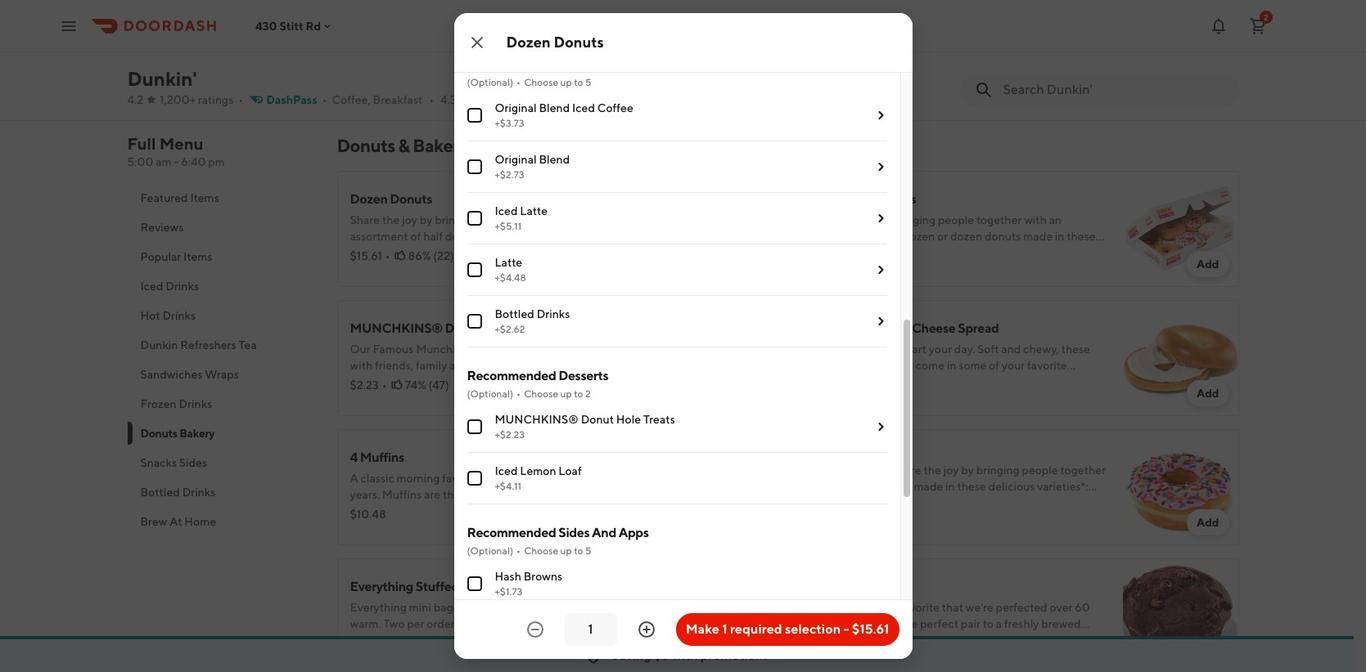 Task type: locate. For each thing, give the bounding box(es) containing it.
0 vertical spatial hole
[[484, 321, 512, 336]]

sides up 'bottled drinks'
[[179, 457, 207, 470]]

blend inside original blend +$2.73
[[539, 153, 570, 166]]

frozen inside button
[[140, 398, 177, 411]]

our
[[350, 27, 371, 40]]

0 vertical spatial &
[[398, 135, 410, 156]]

430 stitt rd button
[[255, 19, 334, 32]]

-
[[174, 156, 179, 169], [844, 622, 849, 638]]

430
[[255, 19, 277, 32]]

drinks inside bottled drinks +$2.62
[[537, 308, 570, 321]]

iced inside original blend iced coffee +$3.73
[[572, 102, 595, 115]]

with down 'our'
[[350, 43, 373, 56]]

blend for +$2.73
[[539, 153, 570, 166]]

choose up +$2.23
[[524, 388, 558, 401]]

available
[[388, 505, 436, 518], [846, 634, 894, 648]]

dozen donuts down donuts & bakery
[[350, 192, 432, 207]]

1 horizontal spatial perfect
[[920, 618, 959, 631]]

donuts up (41)
[[874, 192, 916, 207]]

freshly inside 'a classic morning favorite that we're perfected over 60 years. muffins are the perfect pair to a freshly brewed coffee. available in the following varieties: blueberry & coffee'
[[1004, 618, 1039, 631]]

a inside 'a classic morning favorite that we're perfected over 60 years. muffins are the perfect pair to a freshly brewed coffee. available in the following varieties: blueberry & coffee'
[[808, 602, 816, 615]]

- for 1
[[844, 622, 849, 638]]

beverages
[[559, 57, 619, 72]]

up inside recommended beverages (optional) • choose up to 5
[[560, 76, 572, 89]]

$2.86
[[808, 638, 837, 651]]

0 vertical spatial (optional)
[[467, 76, 513, 89]]

(optional) up the hash
[[467, 545, 513, 558]]

72% (11)
[[863, 638, 904, 651]]

a classic morning favorite that we're perfected over 60 years. muffins are the perfect pair to a freshly brewed coffee. available in the following varieties: blueberry & coffee
[[808, 602, 1090, 664]]

original up +$3.73
[[495, 102, 537, 115]]

muffins up 72%
[[840, 618, 879, 631]]

donut inside munchkins® donut hole treats +$2.23
[[581, 414, 614, 427]]

1 horizontal spatial 60
[[1075, 602, 1090, 615]]

iced latte +$5.11
[[495, 205, 548, 233]]

1 horizontal spatial -
[[844, 622, 849, 638]]

brew at home button
[[127, 508, 317, 537]]

1 vertical spatial in
[[896, 634, 906, 648]]

pair inside 'a classic morning favorite that we're perfected over 60 years. muffins are the perfect pair to a freshly brewed coffee. available in the following varieties: blueberry & coffee'
[[961, 618, 981, 631]]

None checkbox
[[467, 108, 482, 123], [467, 263, 482, 278], [467, 315, 482, 329], [467, 420, 482, 435], [467, 577, 482, 592], [467, 108, 482, 123], [467, 263, 482, 278], [467, 315, 482, 329], [467, 420, 482, 435], [467, 577, 482, 592]]

1 vertical spatial blend
[[539, 153, 570, 166]]

(optional)
[[467, 76, 513, 89], [467, 388, 513, 401], [467, 545, 513, 558]]

1 5 from the top
[[585, 76, 591, 89]]

the
[[443, 489, 460, 502], [450, 505, 468, 518], [900, 618, 918, 631], [908, 634, 926, 648]]

1 horizontal spatial freshly
[[1004, 618, 1039, 631]]

1 horizontal spatial 2
[[1264, 12, 1269, 22]]

in
[[439, 505, 448, 518], [896, 634, 906, 648]]

treats inside munchkins® donut hole treats +$2.23
[[643, 414, 675, 427]]

3 choose from the top
[[524, 545, 558, 558]]

varieties:
[[521, 505, 567, 518], [978, 634, 1025, 648]]

1 horizontal spatial bagel
[[808, 321, 841, 336]]

drinks inside 'iced drinks' button
[[166, 280, 199, 293]]

0 horizontal spatial bottled
[[140, 486, 180, 499]]

donuts up beverages
[[554, 34, 604, 51]]

2 (optional) from the top
[[467, 388, 513, 401]]

and
[[510, 43, 530, 56]]

(22)
[[433, 250, 454, 263]]

munchkins® donut hole treats +$2.23
[[495, 414, 675, 441]]

latte up '+$5.11'
[[520, 205, 548, 218]]

iced up +$4.11
[[495, 465, 518, 478]]

$1.86
[[808, 500, 835, 513]]

add button for frozen chocolate
[[729, 65, 772, 91]]

bottled inside bottled drinks +$2.62
[[495, 308, 534, 321]]

77%
[[861, 500, 882, 513]]

in right $10.48
[[439, 505, 448, 518]]

0 horizontal spatial a
[[350, 472, 358, 485]]

86%
[[408, 250, 431, 263]]

1 vertical spatial classic
[[818, 602, 852, 615]]

0 vertical spatial brewed
[[584, 489, 623, 502]]

hole inside munchkins® donut hole treats +$2.23
[[616, 414, 641, 427]]

following right (11)
[[928, 634, 976, 648]]

1 choose from the top
[[524, 76, 558, 89]]

0 vertical spatial everything
[[350, 580, 413, 595]]

1 vertical spatial everything
[[350, 602, 407, 615]]

3 recommended from the top
[[467, 526, 556, 541]]

1 vertical spatial munchkins®
[[495, 414, 579, 427]]

bottled up +$2.62
[[495, 308, 534, 321]]

0 vertical spatial varieties:
[[521, 505, 567, 518]]

morning inside 4 muffins a classic morning favorite that we're perfected over 60 years. muffins are the perfect pair to a freshly brewed coffee. available in the following varieties: blueberry & coffee cake
[[397, 472, 440, 485]]

home
[[184, 516, 216, 529]]

choose for beverages
[[524, 76, 558, 89]]

recommended down and
[[467, 57, 556, 72]]

• right $1.86
[[839, 500, 843, 513]]

we're
[[508, 472, 536, 485], [966, 602, 994, 615]]

recommended for recommended beverages
[[467, 57, 556, 72]]

blend inside original blend iced coffee +$3.73
[[539, 102, 570, 115]]

brewed
[[584, 489, 623, 502], [1041, 618, 1081, 631]]

sides inside recommended sides and apps (optional) • choose up to 5
[[559, 526, 590, 541]]

74%
[[405, 379, 426, 392]]

dunkin refreshers tea button
[[127, 331, 317, 360]]

popular items button
[[127, 242, 317, 272]]

chocolate up refreshing
[[393, 5, 452, 20]]

0 vertical spatial perfected
[[538, 472, 590, 485]]

0 horizontal spatial years.
[[350, 489, 380, 502]]

1 vertical spatial freshly
[[1004, 618, 1039, 631]]

1 vertical spatial pair
[[961, 618, 981, 631]]

0 horizontal spatial bagel
[[461, 580, 495, 595]]

frozen up sweetened
[[808, 13, 848, 29]]

(optional) up mi
[[467, 76, 513, 89]]

& inside 'a classic morning favorite that we're perfected over 60 years. muffins are the perfect pair to a freshly brewed coffee. available in the following varieties: blueberry & coffee'
[[1080, 634, 1088, 648]]

recommended for recommended sides and apps
[[467, 526, 556, 541]]

bottled for bottled drinks
[[140, 486, 180, 499]]

3 (optional) from the top
[[467, 545, 513, 558]]

0 horizontal spatial we're
[[508, 472, 536, 485]]

add button
[[729, 65, 772, 91], [1187, 65, 1229, 91], [1187, 251, 1229, 278], [1187, 381, 1229, 407], [1187, 510, 1229, 536], [729, 639, 772, 666]]

2 blend from the top
[[539, 153, 570, 166]]

- right am
[[174, 156, 179, 169]]

bagel
[[808, 321, 841, 336], [461, 580, 495, 595]]

- inside full menu 5:00 am - 6:40 pm
[[174, 156, 179, 169]]

0 horizontal spatial are
[[424, 489, 441, 502]]

0 vertical spatial up
[[560, 76, 572, 89]]

with up ready
[[547, 9, 570, 22]]

0 vertical spatial a
[[350, 472, 358, 485]]

donut down desserts
[[581, 414, 614, 427]]

with inside frozen chocolate our refreshing frozen chocolate is ready to customize with your choice of flavor swirl, and drizzle.
[[350, 43, 373, 56]]

0 vertical spatial 2
[[1264, 12, 1269, 22]]

72%
[[863, 638, 885, 651]]

1 horizontal spatial munchkins®
[[495, 414, 579, 427]]

1 blend from the top
[[539, 102, 570, 115]]

choose inside recommended beverages (optional) • choose up to 5
[[524, 76, 558, 89]]

1 horizontal spatial following
[[928, 634, 976, 648]]

choose
[[524, 76, 558, 89], [524, 388, 558, 401], [524, 545, 558, 558]]

0 vertical spatial morning
[[397, 472, 440, 485]]

drinks for frozen drinks
[[179, 398, 212, 411]]

dozen up $15.61 •
[[350, 192, 388, 207]]

drinks up desserts
[[537, 308, 570, 321]]

• down and
[[517, 76, 521, 89]]

3 up from the top
[[560, 545, 572, 558]]

blend down original blend iced coffee +$3.73
[[539, 153, 570, 166]]

0 horizontal spatial available
[[388, 505, 436, 518]]

donut for munchkins® donut hole treats +$2.23
[[581, 414, 614, 427]]

sides for snacks
[[179, 457, 207, 470]]

munchkins® inside munchkins® donut hole treats +$2.23
[[495, 414, 579, 427]]

0 vertical spatial dozen donuts
[[506, 34, 604, 51]]

0 vertical spatial 60
[[617, 472, 633, 485]]

choose up the browns
[[524, 545, 558, 558]]

iced for iced latte +$5.11
[[495, 205, 518, 218]]

• up +$2.23
[[517, 388, 521, 401]]

sprinkles
[[572, 9, 619, 22]]

coffee down selection
[[808, 651, 844, 664]]

in right 72%
[[896, 634, 906, 648]]

5 up "cheese,"
[[585, 545, 591, 558]]

0 horizontal spatial sides
[[179, 457, 207, 470]]

drinks
[[166, 280, 199, 293], [537, 308, 570, 321], [162, 309, 196, 323], [179, 398, 212, 411], [182, 486, 216, 499]]

2 original from the top
[[495, 153, 537, 166]]

5
[[585, 76, 591, 89], [585, 545, 591, 558]]

munchkins® for munchkins® donut hole treats +$2.23
[[495, 414, 579, 427]]

varieties: inside 4 muffins a classic morning favorite that we're perfected over 60 years. muffins are the perfect pair to a freshly brewed coffee. available in the following varieties: blueberry & coffee cake
[[521, 505, 567, 518]]

donuts right classic
[[850, 442, 893, 458]]

0 vertical spatial are
[[424, 489, 441, 502]]

munchkins® up 74%
[[350, 321, 443, 336]]

iced drinks
[[140, 280, 199, 293]]

1 up from the top
[[560, 76, 572, 89]]

bagel with cream cheese spread image
[[1123, 300, 1239, 417]]

freshly
[[547, 489, 582, 502], [1004, 618, 1039, 631]]

0 vertical spatial sides
[[179, 457, 207, 470]]

bakery down 4.3
[[413, 135, 468, 156]]

lemon
[[520, 465, 556, 478]]

1 vertical spatial donut
[[581, 414, 614, 427]]

1 horizontal spatial bottled
[[495, 308, 534, 321]]

available up cake
[[388, 505, 436, 518]]

increase quantity by 1 image
[[637, 621, 656, 640]]

0 vertical spatial in
[[439, 505, 448, 518]]

0 vertical spatial perfect
[[463, 489, 501, 502]]

0 horizontal spatial freshly
[[547, 489, 582, 502]]

1 horizontal spatial coffee.
[[808, 634, 843, 648]]

1 vertical spatial following
[[928, 634, 976, 648]]

drinks right "hot"
[[162, 309, 196, 323]]

brew at home
[[140, 516, 216, 529]]

1 vertical spatial coffee.
[[808, 634, 843, 648]]

add for classic donuts
[[1197, 517, 1219, 530]]

frosted
[[504, 9, 545, 22]]

$15.61
[[350, 250, 382, 263], [852, 622, 889, 638]]

• right ratings
[[238, 93, 243, 106]]

pair
[[503, 489, 523, 502], [961, 618, 981, 631]]

bottled inside button
[[140, 486, 180, 499]]

dozen inside dozen donuts "dialog"
[[506, 34, 551, 51]]

blend
[[539, 102, 570, 115], [539, 153, 570, 166]]

to inside recommended sides and apps (optional) • choose up to 5
[[574, 545, 583, 558]]

2
[[1264, 12, 1269, 22], [585, 388, 591, 401]]

2 vertical spatial up
[[560, 545, 572, 558]]

years. up $10.48
[[350, 489, 380, 502]]

hole
[[484, 321, 512, 336], [616, 414, 641, 427]]

stuffed
[[416, 580, 459, 595]]

1 horizontal spatial dozen
[[506, 34, 551, 51]]

perfected inside 4 muffins a classic morning favorite that we're perfected over 60 years. muffins are the perfect pair to a freshly brewed coffee. available in the following varieties: blueberry & coffee cake
[[538, 472, 590, 485]]

bottled for bottled drinks +$2.62
[[495, 308, 534, 321]]

• left coffee,
[[322, 93, 327, 106]]

drinks for iced drinks
[[166, 280, 199, 293]]

2 5 from the top
[[585, 545, 591, 558]]

everything up two
[[350, 580, 413, 595]]

0 vertical spatial bottled
[[495, 308, 534, 321]]

that inside 4 muffins a classic morning favorite that we're perfected over 60 years. muffins are the perfect pair to a freshly brewed coffee. available in the following varieties: blueberry & coffee cake
[[484, 472, 506, 485]]

0 horizontal spatial morning
[[397, 472, 440, 485]]

0 vertical spatial blueberry
[[569, 505, 621, 518]]

brewed inside 'a classic morning favorite that we're perfected over 60 years. muffins are the perfect pair to a freshly brewed coffee. available in the following varieties: blueberry & coffee'
[[1041, 618, 1081, 631]]

apps
[[619, 526, 649, 541]]

0 vertical spatial latte
[[896, 13, 927, 29]]

sides inside snacks sides button
[[179, 457, 207, 470]]

dozen down the frosted
[[506, 34, 551, 51]]

drizzle.
[[532, 43, 569, 56]]

with inside dozen donuts "dialog"
[[547, 9, 570, 22]]

years. up $2.86
[[808, 618, 838, 631]]

sides left and
[[559, 526, 590, 541]]

90% (41)
[[864, 250, 909, 263]]

2 vertical spatial choose
[[524, 545, 558, 558]]

is
[[523, 27, 531, 40]]

add
[[739, 71, 762, 84], [1197, 71, 1219, 84], [1197, 258, 1219, 271], [1197, 387, 1219, 400], [1197, 517, 1219, 530], [739, 646, 762, 659]]

iced
[[572, 102, 595, 115], [495, 205, 518, 218], [140, 280, 163, 293], [495, 465, 518, 478]]

1 vertical spatial perfect
[[920, 618, 959, 631]]

1 horizontal spatial bakery
[[413, 135, 468, 156]]

bakery down "frozen drinks"
[[179, 427, 215, 440]]

classic donuts
[[808, 442, 893, 458]]

1 vertical spatial bottled
[[140, 486, 180, 499]]

1 vertical spatial coffee
[[350, 521, 386, 535]]

blended
[[961, 35, 1005, 48]]

muffins right 4
[[360, 450, 404, 466]]

items up reviews button
[[190, 192, 219, 205]]

1 horizontal spatial over
[[1050, 602, 1073, 615]]

2 down desserts
[[585, 388, 591, 401]]

everything
[[350, 580, 413, 595], [350, 602, 407, 615]]

frozen chocolate image
[[665, 0, 781, 101]]

1 vertical spatial perfected
[[996, 602, 1048, 615]]

frozen down sandwiches
[[140, 398, 177, 411]]

original inside original blend iced coffee +$3.73
[[495, 102, 537, 115]]

coffee left cake
[[350, 521, 386, 535]]

coffee inside 4 muffins a classic morning favorite that we're perfected over 60 years. muffins are the perfect pair to a freshly brewed coffee. available in the following varieties: blueberry & coffee cake
[[350, 521, 386, 535]]

4.3
[[440, 93, 457, 106]]

(optional) inside recommended desserts (optional) • choose up to 2
[[467, 388, 513, 401]]

recommended down +$2.62
[[467, 369, 556, 384]]

perfect inside 'a classic morning favorite that we're perfected over 60 years. muffins are the perfect pair to a freshly brewed coffee. available in the following varieties: blueberry & coffee'
[[920, 618, 959, 631]]

$15.61 right the $2.86 •
[[852, 622, 889, 638]]

0 horizontal spatial 2
[[585, 388, 591, 401]]

2 recommended from the top
[[467, 369, 556, 384]]

2 up from the top
[[560, 388, 572, 401]]

1 original from the top
[[495, 102, 537, 115]]

recommended desserts (optional) • choose up to 2
[[467, 369, 608, 401]]

(optional) up +$2.23
[[467, 388, 513, 401]]

1 horizontal spatial sides
[[559, 526, 590, 541]]

available inside 4 muffins a classic morning favorite that we're perfected over 60 years. muffins are the perfect pair to a freshly brewed coffee. available in the following varieties: blueberry & coffee cake
[[388, 505, 436, 518]]

recommended inside recommended sides and apps (optional) • choose up to 5
[[467, 526, 556, 541]]

frozen matcha latte image
[[1123, 0, 1239, 101]]

up up the browns
[[560, 545, 572, 558]]

1 vertical spatial sides
[[559, 526, 590, 541]]

1 vertical spatial items
[[183, 251, 212, 264]]

following down +$4.11
[[470, 505, 518, 518]]

in inside 4 muffins a classic morning favorite that we're perfected over 60 years. muffins are the perfect pair to a freshly brewed coffee. available in the following varieties: blueberry & coffee cake
[[439, 505, 448, 518]]

1 vertical spatial original
[[495, 153, 537, 166]]

(optional) inside recommended sides and apps (optional) • choose up to 5
[[467, 545, 513, 558]]

dozen right half on the right top of the page
[[834, 192, 872, 207]]

choose down the drizzle. on the top left
[[524, 76, 558, 89]]

frozen for drinks
[[140, 398, 177, 411]]

items inside popular items button
[[183, 251, 212, 264]]

$15.61 left 86%
[[350, 250, 382, 263]]

morning up cake
[[397, 472, 440, 485]]

chocolate up swirl,
[[466, 27, 521, 40]]

1 horizontal spatial donut
[[581, 414, 614, 427]]

treats for munchkins® donut hole treats +$2.23
[[643, 414, 675, 427]]

1 horizontal spatial a
[[996, 618, 1002, 631]]

2 choose from the top
[[524, 388, 558, 401]]

coffee. inside 4 muffins a classic morning favorite that we're perfected over 60 years. muffins are the perfect pair to a freshly brewed coffee. available in the following varieties: blueberry & coffee cake
[[350, 505, 386, 518]]

drinks down sandwiches wraps
[[179, 398, 212, 411]]

1 (optional) from the top
[[467, 76, 513, 89]]

1 vertical spatial (optional)
[[467, 388, 513, 401]]

1 vertical spatial chocolate
[[466, 27, 521, 40]]

1 vertical spatial up
[[560, 388, 572, 401]]

dozen donuts down vanilla frosted with sprinkles
[[506, 34, 604, 51]]

frozen for chocolate
[[350, 5, 390, 20]]

bottled down snacks
[[140, 486, 180, 499]]

frozen up 'our'
[[350, 5, 390, 20]]

5 down beverages
[[585, 76, 591, 89]]

0 horizontal spatial treats
[[514, 321, 549, 336]]

iced inside iced lemon loaf +$4.11
[[495, 465, 518, 478]]

blend down recommended beverages (optional) • choose up to 5
[[539, 102, 570, 115]]

munchkins® up +$2.23
[[495, 414, 579, 427]]

1 vertical spatial that
[[942, 602, 964, 615]]

muffins up cake
[[382, 489, 422, 502]]

latte up +$4.48
[[495, 256, 522, 270]]

latte up green
[[896, 13, 927, 29]]

refreshing
[[373, 27, 425, 40]]

$15.61 inside button
[[852, 622, 889, 638]]

2 vertical spatial latte
[[495, 256, 522, 270]]

0 vertical spatial -
[[174, 156, 179, 169]]

iced down beverages
[[572, 102, 595, 115]]

items inside featured items button
[[190, 192, 219, 205]]

0 horizontal spatial blueberry
[[569, 505, 621, 518]]

choose inside recommended sides and apps (optional) • choose up to 5
[[524, 545, 558, 558]]

iced for iced lemon loaf +$4.11
[[495, 465, 518, 478]]

to inside 4 muffins a classic morning favorite that we're perfected over 60 years. muffins are the perfect pair to a freshly brewed coffee. available in the following varieties: blueberry & coffee cake
[[525, 489, 536, 502]]

drinks for hot drinks
[[162, 309, 196, 323]]

drinks up home
[[182, 486, 216, 499]]

are left +$4.11
[[424, 489, 441, 502]]

0 horizontal spatial that
[[484, 472, 506, 485]]

0 horizontal spatial over
[[592, 472, 615, 485]]

2 right notification bell "image"
[[1264, 12, 1269, 22]]

2 vertical spatial muffins
[[840, 618, 879, 631]]

5 inside recommended beverages (optional) • choose up to 5
[[585, 76, 591, 89]]

- inside button
[[844, 622, 849, 638]]

recommended inside recommended beverages (optional) • choose up to 5
[[467, 57, 556, 72]]

0 horizontal spatial brewed
[[584, 489, 623, 502]]

up down desserts
[[560, 388, 572, 401]]

1 vertical spatial $15.61
[[852, 622, 889, 638]]

favorite inside 'a classic morning favorite that we're perfected over 60 years. muffins are the perfect pair to a freshly brewed coffee. available in the following varieties: blueberry & coffee'
[[900, 602, 940, 615]]

donuts up snacks
[[140, 427, 177, 440]]

following
[[470, 505, 518, 518], [928, 634, 976, 648]]

hot drinks
[[140, 309, 196, 323]]

drinks inside bottled drinks button
[[182, 486, 216, 499]]

drinks for bottled drinks +$2.62
[[537, 308, 570, 321]]

None checkbox
[[467, 160, 482, 175], [467, 211, 482, 226], [467, 472, 482, 486], [467, 160, 482, 175], [467, 211, 482, 226], [467, 472, 482, 486]]

to inside recommended desserts (optional) • choose up to 2
[[574, 388, 583, 401]]

half dozen donuts
[[808, 192, 916, 207]]

a inside 'a classic morning favorite that we're perfected over 60 years. muffins are the perfect pair to a freshly brewed coffee. available in the following varieties: blueberry & coffee'
[[996, 618, 1002, 631]]

1 vertical spatial 60
[[1075, 602, 1090, 615]]

1 vertical spatial varieties:
[[978, 634, 1025, 648]]

+$4.11
[[495, 481, 522, 493]]

1 recommended from the top
[[467, 57, 556, 72]]

with down +$1.73
[[498, 602, 521, 615]]

add for frozen chocolate
[[739, 71, 762, 84]]

muffins
[[360, 450, 404, 466], [382, 489, 422, 502], [840, 618, 879, 631]]

0 vertical spatial donut
[[445, 321, 482, 336]]

add for everything stuffed bagel minis
[[739, 646, 762, 659]]

0 horizontal spatial chocolate
[[393, 5, 452, 20]]

0 horizontal spatial munchkins®
[[350, 321, 443, 336]]

1 vertical spatial bakery
[[179, 427, 215, 440]]

1 vertical spatial -
[[844, 622, 849, 638]]

pm
[[208, 156, 225, 169]]

classic inside 'a classic morning favorite that we're perfected over 60 years. muffins are the perfect pair to a freshly brewed coffee. available in the following varieties: blueberry & coffee'
[[818, 602, 852, 615]]

recommended
[[467, 57, 556, 72], [467, 369, 556, 384], [467, 526, 556, 541]]

5 inside recommended sides and apps (optional) • choose up to 5
[[585, 545, 591, 558]]

up inside recommended desserts (optional) • choose up to 2
[[560, 388, 572, 401]]

0 horizontal spatial perfected
[[538, 472, 590, 485]]

everything up warm.
[[350, 602, 407, 615]]

promotions
[[701, 648, 769, 664]]

recommended inside recommended desserts (optional) • choose up to 2
[[467, 369, 556, 384]]

1 vertical spatial treats
[[643, 414, 675, 427]]

iced up '+$5.11'
[[495, 205, 518, 218]]

0 horizontal spatial &
[[398, 135, 410, 156]]

4 muffins a classic morning favorite that we're perfected over 60 years. muffins are the perfect pair to a freshly brewed coffee. available in the following varieties: blueberry & coffee cake
[[350, 450, 633, 535]]

1 vertical spatial we're
[[966, 602, 994, 615]]

items right the popular on the left of the page
[[183, 251, 212, 264]]

1 horizontal spatial &
[[623, 505, 630, 518]]

munchkins® donut hole treats image
[[665, 300, 781, 417]]

choose inside recommended desserts (optional) • choose up to 2
[[524, 388, 558, 401]]

swirl,
[[482, 43, 508, 56]]

favorite inside 4 muffins a classic morning favorite that we're perfected over 60 years. muffins are the perfect pair to a freshly brewed coffee. available in the following varieties: blueberry & coffee cake
[[442, 472, 482, 485]]

classic up $10.48
[[361, 472, 394, 485]]

bagel inside 'everything stuffed bagel minis everything mini bagels filled with cream cheese, served warm. two per order. $3.36'
[[461, 580, 495, 595]]

•
[[517, 76, 521, 89], [238, 93, 243, 106], [322, 93, 327, 106], [429, 93, 434, 106], [385, 250, 390, 263], [382, 379, 387, 392], [517, 388, 521, 401], [839, 500, 843, 513], [517, 545, 521, 558], [841, 638, 845, 651]]

a inside 4 muffins a classic morning favorite that we're perfected over 60 years. muffins are the perfect pair to a freshly brewed coffee. available in the following varieties: blueberry & coffee cake
[[538, 489, 544, 502]]

• right $2.86
[[841, 638, 845, 651]]

classic inside 4 muffins a classic morning favorite that we're perfected over 60 years. muffins are the perfect pair to a freshly brewed coffee. available in the following varieties: blueberry & coffee cake
[[361, 472, 394, 485]]

1 horizontal spatial brewed
[[1041, 618, 1081, 631]]

1 vertical spatial a
[[996, 618, 1002, 631]]

hole for munchkins® donut hole treats +$2.23
[[616, 414, 641, 427]]

original inside original blend +$2.73
[[495, 153, 537, 166]]

60 inside 4 muffins a classic morning favorite that we're perfected over 60 years. muffins are the perfect pair to a freshly brewed coffee. available in the following varieties: blueberry & coffee cake
[[617, 472, 633, 485]]

a down 4
[[350, 472, 358, 485]]

$10.48
[[350, 508, 386, 521]]

0 vertical spatial following
[[470, 505, 518, 518]]

- right $2.86
[[844, 622, 849, 638]]

2 horizontal spatial dozen
[[834, 192, 872, 207]]

2 vertical spatial (optional)
[[467, 545, 513, 558]]

open menu image
[[59, 16, 79, 36]]

(optional) for recommended beverages
[[467, 76, 513, 89]]

favorite left +$4.11
[[442, 472, 482, 485]]

bottled drinks +$2.62
[[495, 308, 570, 336]]

featured items
[[140, 192, 219, 205]]

0 horizontal spatial varieties:
[[521, 505, 567, 518]]

everything stuffed bagel minis everything mini bagels filled with cream cheese, served warm. two per order. $3.36
[[350, 580, 635, 651]]

a up selection
[[808, 602, 816, 615]]

popular
[[140, 251, 181, 264]]

frozen inside 'frozen matcha latte sweetened matcha green tea blended with milk'
[[808, 13, 848, 29]]

choose for desserts
[[524, 388, 558, 401]]

dozen
[[506, 34, 551, 51], [350, 192, 388, 207], [834, 192, 872, 207]]

latte inside latte +$4.48
[[495, 256, 522, 270]]

original for original blend iced coffee
[[495, 102, 537, 115]]

drinks inside "hot drinks" button
[[162, 309, 196, 323]]

classic up selection
[[818, 602, 852, 615]]

1 vertical spatial are
[[882, 618, 898, 631]]

iced inside iced latte +$5.11
[[495, 205, 518, 218]]

with left milk
[[1007, 35, 1030, 48]]

bagel left "cream"
[[808, 321, 841, 336]]

donut
[[445, 321, 482, 336], [581, 414, 614, 427]]

available right the $2.86 •
[[846, 634, 894, 648]]



Task type: describe. For each thing, give the bounding box(es) containing it.
up for beverages
[[560, 76, 572, 89]]

items for featured items
[[190, 192, 219, 205]]

Current quantity is 1 number field
[[574, 621, 607, 639]]

rd
[[306, 19, 321, 32]]

iced drinks button
[[127, 272, 317, 301]]

mini
[[409, 602, 431, 615]]

make 1 required selection - $15.61
[[686, 622, 889, 638]]

latte inside 'frozen matcha latte sweetened matcha green tea blended with milk'
[[896, 13, 927, 29]]

(11)
[[887, 638, 904, 651]]

0 horizontal spatial $15.61
[[350, 250, 382, 263]]

recommended for recommended desserts
[[467, 369, 556, 384]]

breakfast
[[373, 93, 423, 106]]

snacks
[[140, 457, 177, 470]]

recommended desserts group
[[467, 368, 887, 505]]

the right (11)
[[908, 634, 926, 648]]

1 vertical spatial dozen donuts
[[350, 192, 432, 207]]

to inside 'a classic morning favorite that we're perfected over 60 years. muffins are the perfect pair to a freshly brewed coffee. available in the following varieties: blueberry & coffee'
[[983, 618, 994, 631]]

snacks sides
[[140, 457, 207, 470]]

dozen donuts inside "dialog"
[[506, 34, 604, 51]]

in inside 'a classic morning favorite that we're perfected over 60 years. muffins are the perfect pair to a freshly brewed coffee. available in the following varieties: blueberry & coffee'
[[896, 634, 906, 648]]

86% (22)
[[408, 250, 454, 263]]

4 muffins image
[[665, 430, 781, 546]]

hot drinks button
[[127, 301, 317, 331]]

over inside 'a classic morning favorite that we're perfected over 60 years. muffins are the perfect pair to a freshly brewed coffee. available in the following varieties: blueberry & coffee'
[[1050, 602, 1073, 615]]

donuts & bakery
[[337, 135, 468, 156]]

add for bagel with cream cheese spread
[[1197, 387, 1219, 400]]

muffins inside 'a classic morning favorite that we're perfected over 60 years. muffins are the perfect pair to a freshly brewed coffee. available in the following varieties: blueberry & coffee'
[[840, 618, 879, 631]]

mi
[[459, 93, 472, 106]]

add button for frozen matcha latte
[[1187, 65, 1229, 91]]

minis
[[497, 580, 528, 595]]

we're inside 'a classic morning favorite that we're perfected over 60 years. muffins are the perfect pair to a freshly brewed coffee. available in the following varieties: blueberry & coffee'
[[966, 602, 994, 615]]

recommended sides and apps group
[[467, 525, 887, 673]]

4.2
[[127, 93, 143, 106]]

muffins image
[[1123, 559, 1239, 673]]

• left 4.3
[[429, 93, 434, 106]]

77% (49)
[[861, 500, 907, 513]]

+$1.73
[[495, 586, 523, 599]]

frozen for matcha
[[808, 13, 848, 29]]

60 inside 'a classic morning favorite that we're perfected over 60 years. muffins are the perfect pair to a freshly brewed coffee. available in the following varieties: blueberry & coffee'
[[1075, 602, 1090, 615]]

pair inside 4 muffins a classic morning favorite that we're perfected over 60 years. muffins are the perfect pair to a freshly brewed coffee. available in the following varieties: blueberry & coffee cake
[[503, 489, 523, 502]]

recommended beverages (optional) • choose up to 5
[[467, 57, 619, 89]]

2 inside recommended desserts (optional) • choose up to 2
[[585, 388, 591, 401]]

dunkin'
[[127, 67, 197, 90]]

latte inside iced latte +$5.11
[[520, 205, 548, 218]]

over inside 4 muffins a classic morning favorite that we're perfected over 60 years. muffins are the perfect pair to a freshly brewed coffee. available in the following varieties: blueberry & coffee cake
[[592, 472, 615, 485]]

morning inside 'a classic morning favorite that we're perfected over 60 years. muffins are the perfect pair to a freshly brewed coffee. available in the following varieties: blueberry & coffee'
[[854, 602, 898, 615]]

classic donuts image
[[1123, 430, 1239, 546]]

munchkins® donut hole treats
[[350, 321, 549, 336]]

increase quantity by 1 image
[[861, 6, 880, 26]]

hole for munchkins® donut hole treats
[[484, 321, 512, 336]]

blueberry inside 'a classic morning favorite that we're perfected over 60 years. muffins are the perfect pair to a freshly brewed coffee. available in the following varieties: blueberry & coffee'
[[1027, 634, 1078, 648]]

required
[[730, 622, 782, 638]]

frozen drinks button
[[127, 390, 317, 419]]

warm.
[[350, 618, 381, 631]]

• inside recommended sides and apps (optional) • choose up to 5
[[517, 545, 521, 558]]

add for frozen matcha latte
[[1197, 71, 1219, 84]]

iced lemon loaf +$4.11
[[495, 465, 582, 493]]

4
[[350, 450, 358, 466]]

selection
[[785, 622, 841, 638]]

1 horizontal spatial chocolate
[[466, 27, 521, 40]]

to inside recommended beverages (optional) • choose up to 5
[[574, 76, 583, 89]]

frozen chocolate our refreshing frozen chocolate is ready to customize with your choice of flavor swirl, and drizzle.
[[350, 5, 631, 56]]

Item Search search field
[[1003, 81, 1226, 99]]

0 horizontal spatial dozen
[[350, 192, 388, 207]]

coffee. inside 'a classic morning favorite that we're perfected over 60 years. muffins are the perfect pair to a freshly brewed coffee. available in the following varieties: blueberry & coffee'
[[808, 634, 843, 648]]

reviews button
[[127, 213, 317, 242]]

freshly inside 4 muffins a classic morning favorite that we're perfected over 60 years. muffins are the perfect pair to a freshly brewed coffee. available in the following varieties: blueberry & coffee cake
[[547, 489, 582, 502]]

classic
[[808, 442, 848, 458]]

with left "cream"
[[843, 321, 868, 336]]

ratings
[[198, 93, 234, 106]]

drinks for bottled drinks
[[182, 486, 216, 499]]

sandwiches wraps
[[140, 368, 239, 381]]

up inside recommended sides and apps (optional) • choose up to 5
[[560, 545, 572, 558]]

brewed inside 4 muffins a classic morning favorite that we're perfected over 60 years. muffins are the perfect pair to a freshly brewed coffee. available in the following varieties: blueberry & coffee cake
[[584, 489, 623, 502]]

(47)
[[429, 379, 449, 392]]

frozen up of
[[428, 27, 464, 40]]

filled
[[470, 602, 496, 615]]

half
[[808, 192, 832, 207]]

everything stuffed bagel minis image
[[665, 559, 781, 673]]

recommended beverages group
[[467, 56, 887, 348]]

perfect inside 4 muffins a classic morning favorite that we're perfected over 60 years. muffins are the perfect pair to a freshly brewed coffee. available in the following varieties: blueberry & coffee cake
[[463, 489, 501, 502]]

we're inside 4 muffins a classic morning favorite that we're perfected over 60 years. muffins are the perfect pair to a freshly brewed coffee. available in the following varieties: blueberry & coffee cake
[[508, 472, 536, 485]]

the left +$4.11
[[443, 489, 460, 502]]

two
[[383, 618, 405, 631]]

hash browns +$1.73
[[495, 571, 563, 599]]

- for menu
[[174, 156, 179, 169]]

following inside 4 muffins a classic morning favorite that we're perfected over 60 years. muffins are the perfect pair to a freshly brewed coffee. available in the following varieties: blueberry & coffee cake
[[470, 505, 518, 518]]

donuts inside "dialog"
[[554, 34, 604, 51]]

with right $6
[[672, 648, 698, 664]]

dashpass
[[266, 93, 317, 106]]

add for half dozen donuts
[[1197, 258, 1219, 271]]

saving
[[611, 648, 651, 664]]

the up stuffed
[[450, 505, 468, 518]]

original for original blend
[[495, 153, 537, 166]]

dunkin
[[140, 339, 178, 352]]

dozen donuts dialog
[[454, 0, 912, 673]]

menu
[[159, 134, 204, 153]]

& inside 4 muffins a classic morning favorite that we're perfected over 60 years. muffins are the perfect pair to a freshly brewed coffee. available in the following varieties: blueberry & coffee cake
[[623, 505, 630, 518]]

tea
[[239, 339, 257, 352]]

add button for everything stuffed bagel minis
[[729, 639, 772, 666]]

saving $6 with promotions
[[611, 648, 769, 664]]

• inside recommended desserts (optional) • choose up to 2
[[517, 388, 521, 401]]

1 vertical spatial muffins
[[382, 489, 422, 502]]

2 inside "button"
[[1264, 12, 1269, 22]]

with inside 'everything stuffed bagel minis everything mini bagels filled with cream cheese, served warm. two per order. $3.36'
[[498, 602, 521, 615]]

full menu 5:00 am - 6:40 pm
[[127, 134, 225, 169]]

wraps
[[205, 368, 239, 381]]

+$2.73
[[495, 169, 524, 181]]

$2.23
[[350, 379, 379, 392]]

(optional) for recommended desserts
[[467, 388, 513, 401]]

bottled drinks
[[140, 486, 216, 499]]

vanilla
[[467, 9, 502, 22]]

sandwiches
[[140, 368, 203, 381]]

varieties: inside 'a classic morning favorite that we're perfected over 60 years. muffins are the perfect pair to a freshly brewed coffee. available in the following varieties: blueberry & coffee'
[[978, 634, 1025, 648]]

sweetened
[[808, 35, 867, 48]]

$2.86 •
[[808, 638, 845, 651]]

+$2.23
[[495, 429, 525, 441]]

items for popular items
[[183, 251, 212, 264]]

donut for munchkins® donut hole treats
[[445, 321, 482, 336]]

2 everything from the top
[[350, 602, 407, 615]]

blend for iced
[[539, 102, 570, 115]]

at
[[170, 516, 182, 529]]

close dozen donuts image
[[467, 33, 487, 52]]

desserts
[[559, 369, 608, 384]]

are inside 'a classic morning favorite that we're perfected over 60 years. muffins are the perfect pair to a freshly brewed coffee. available in the following varieties: blueberry & coffee'
[[882, 618, 898, 631]]

donuts down donuts & bakery
[[390, 192, 432, 207]]

following inside 'a classic morning favorite that we're perfected over 60 years. muffins are the perfect pair to a freshly brewed coffee. available in the following varieties: blueberry & coffee'
[[928, 634, 976, 648]]

coffee inside original blend iced coffee +$3.73
[[597, 102, 633, 115]]

original blend +$2.73
[[495, 153, 570, 181]]

that inside 'a classic morning favorite that we're perfected over 60 years. muffins are the perfect pair to a freshly brewed coffee. available in the following varieties: blueberry & coffee'
[[942, 602, 964, 615]]

the up (11)
[[900, 618, 918, 631]]

latte +$4.48
[[495, 256, 526, 284]]

add button for half dozen donuts
[[1187, 251, 1229, 278]]

coffee inside 'a classic morning favorite that we're perfected over 60 years. muffins are the perfect pair to a freshly brewed coffee. available in the following varieties: blueberry & coffee'
[[808, 651, 844, 664]]

matcha
[[869, 35, 908, 48]]

perfected inside 'a classic morning favorite that we're perfected over 60 years. muffins are the perfect pair to a freshly brewed coffee. available in the following varieties: blueberry & coffee'
[[996, 602, 1048, 615]]

• inside recommended beverages (optional) • choose up to 5
[[517, 76, 521, 89]]

blueberry inside 4 muffins a classic morning favorite that we're perfected over 60 years. muffins are the perfect pair to a freshly brewed coffee. available in the following varieties: blueberry & coffee cake
[[569, 505, 621, 518]]

with inside 'frozen matcha latte sweetened matcha green tea blended with milk'
[[1007, 35, 1030, 48]]

1,200+ ratings •
[[160, 93, 243, 106]]

0 vertical spatial muffins
[[360, 450, 404, 466]]

donuts down coffee,
[[337, 135, 395, 156]]

are inside 4 muffins a classic morning favorite that we're perfected over 60 years. muffins are the perfect pair to a freshly brewed coffee. available in the following varieties: blueberry & coffee cake
[[424, 489, 441, 502]]

snacks sides button
[[127, 449, 317, 478]]

years. inside 4 muffins a classic morning favorite that we're perfected over 60 years. muffins are the perfect pair to a freshly brewed coffee. available in the following varieties: blueberry & coffee cake
[[350, 489, 380, 502]]

half dozen donuts image
[[1123, 171, 1239, 287]]

available inside 'a classic morning favorite that we're perfected over 60 years. muffins are the perfect pair to a freshly brewed coffee. available in the following varieties: blueberry & coffee'
[[846, 634, 894, 648]]

am
[[156, 156, 172, 169]]

• left 86%
[[385, 250, 390, 263]]

1,200+
[[160, 93, 196, 106]]

74% (47)
[[405, 379, 449, 392]]

sandwiches wraps button
[[127, 360, 317, 390]]

• right $2.23
[[382, 379, 387, 392]]

2 items, open order cart image
[[1248, 16, 1268, 36]]

browns
[[524, 571, 563, 584]]

featured items button
[[127, 183, 317, 213]]

up for desserts
[[560, 388, 572, 401]]

notification bell image
[[1209, 16, 1229, 36]]

iced for iced drinks
[[140, 280, 163, 293]]

years. inside 'a classic morning favorite that we're perfected over 60 years. muffins are the perfect pair to a freshly brewed coffee. available in the following varieties: blueberry & coffee'
[[808, 618, 838, 631]]

brew
[[140, 516, 167, 529]]

cheese,
[[558, 602, 598, 615]]

recommended sides and apps (optional) • choose up to 5
[[467, 526, 649, 558]]

tea
[[942, 35, 959, 48]]

a inside 4 muffins a classic morning favorite that we're perfected over 60 years. muffins are the perfect pair to a freshly brewed coffee. available in the following varieties: blueberry & coffee cake
[[350, 472, 358, 485]]

reviews
[[140, 221, 184, 234]]

2 button
[[1242, 9, 1275, 42]]

add button for bagel with cream cheese spread
[[1187, 381, 1229, 407]]

+$5.11
[[495, 220, 522, 233]]

dashpass •
[[266, 93, 327, 106]]

cream
[[523, 602, 556, 615]]

decrease quantity by 1 image
[[525, 621, 545, 640]]

of
[[437, 43, 448, 56]]

cheese
[[912, 321, 956, 336]]

refreshers
[[180, 339, 236, 352]]

order.
[[427, 618, 457, 631]]

coffee, breakfast • 4.3 mi
[[332, 93, 472, 106]]

dozen donuts image
[[665, 171, 781, 287]]

add button for classic donuts
[[1187, 510, 1229, 536]]

sides for recommended
[[559, 526, 590, 541]]

1 everything from the top
[[350, 580, 413, 595]]

$15.61 •
[[350, 250, 390, 263]]

to inside frozen chocolate our refreshing frozen chocolate is ready to customize with your choice of flavor swirl, and drizzle.
[[565, 27, 575, 40]]

treats for munchkins® donut hole treats
[[514, 321, 549, 336]]

430 stitt rd
[[255, 19, 321, 32]]

munchkins® for munchkins® donut hole treats
[[350, 321, 443, 336]]

0 vertical spatial bakery
[[413, 135, 468, 156]]



Task type: vqa. For each thing, say whether or not it's contained in the screenshot.
Patisserie
no



